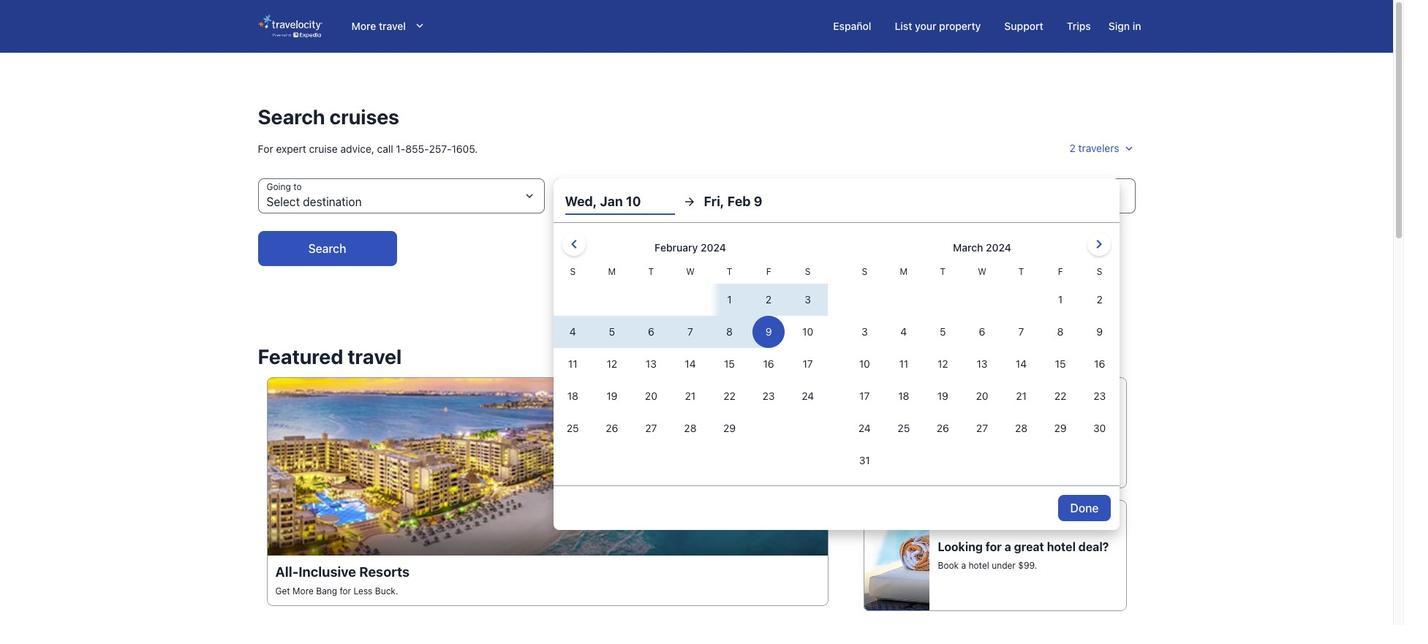 Task type: describe. For each thing, give the bounding box(es) containing it.
in
[[1133, 20, 1141, 32]]

1 horizontal spatial hotel
[[1047, 541, 1076, 554]]

1 vertical spatial a
[[1005, 541, 1011, 554]]

done
[[1070, 502, 1099, 515]]

less
[[354, 586, 373, 597]]

medium image
[[1122, 142, 1136, 155]]

support link
[[993, 13, 1055, 39]]

trips link
[[1055, 13, 1103, 39]]

for expert cruise advice, call 1-855-257-1605.
[[258, 143, 478, 155]]

deal?
[[1079, 541, 1109, 554]]

fri, feb 9 button
[[704, 189, 814, 215]]

for inside looking for a great hotel deal? book a hotel under $99.
[[986, 541, 1002, 554]]

4 s from the left
[[1097, 266, 1103, 277]]

main content containing search cruises
[[0, 53, 1393, 625]]

3 s from the left
[[862, 266, 868, 277]]

advice,
[[340, 143, 374, 155]]

mexico
[[981, 443, 1010, 454]]

fri, feb 9
[[704, 194, 763, 209]]

jan inside button
[[586, 195, 604, 208]]

257-
[[429, 143, 452, 155]]

whim
[[1009, 412, 1039, 425]]

the
[[1080, 432, 1093, 443]]

bang
[[316, 586, 337, 597]]

find
[[938, 432, 956, 443]]

wed,
[[565, 194, 597, 209]]

search button
[[258, 231, 397, 266]]

2 t from the left
[[727, 266, 732, 277]]

more travel button
[[340, 13, 438, 39]]

and
[[1013, 443, 1028, 454]]

4 t from the left
[[1019, 266, 1024, 277]]

855-
[[405, 143, 429, 155]]

list your property link
[[883, 13, 993, 39]]

search cruises
[[258, 105, 399, 129]]

bahamas,
[[938, 443, 978, 454]]

february
[[655, 241, 698, 254]]

0 horizontal spatial on
[[982, 412, 996, 425]]

trips
[[1067, 20, 1091, 32]]

march
[[953, 241, 983, 254]]

amazing
[[958, 432, 993, 443]]

looking
[[938, 541, 983, 554]]

for inside all-inclusive resorts get more bang for less buck.
[[340, 586, 351, 597]]

more inside all-inclusive resorts get more bang for less buck.
[[293, 586, 314, 597]]

f for march 2024
[[1058, 266, 1063, 277]]

f for february 2024
[[766, 266, 771, 277]]

1605.
[[452, 143, 478, 155]]

9
[[754, 194, 763, 209]]

support
[[1005, 20, 1044, 32]]

3 t from the left
[[940, 266, 946, 277]]

1 vertical spatial on
[[1020, 432, 1030, 443]]

2 travelers button
[[1070, 136, 1136, 162]]

all-inclusive resorts get more bang for less buck.
[[275, 564, 413, 597]]

2 vertical spatial a
[[961, 560, 966, 571]]

call
[[377, 143, 393, 155]]

get
[[275, 586, 290, 597]]

2024 for march 2024
[[986, 241, 1012, 254]]

jan inside button
[[600, 194, 623, 209]]

property
[[939, 20, 981, 32]]

your
[[915, 20, 937, 32]]

under
[[992, 560, 1016, 571]]

10 inside button
[[626, 194, 641, 209]]

jan 10 button
[[553, 178, 840, 214]]



Task type: vqa. For each thing, say whether or not it's contained in the screenshot.
Sign In dropdown button
yes



Task type: locate. For each thing, give the bounding box(es) containing it.
0 vertical spatial on
[[982, 412, 996, 425]]

sign
[[1109, 20, 1130, 32]]

feb
[[728, 194, 751, 209]]

featured
[[258, 345, 343, 369]]

hotel left under
[[969, 560, 989, 571]]

all-
[[275, 564, 299, 580]]

featured travel
[[258, 345, 402, 369]]

2024 right february
[[701, 241, 726, 254]]

0 horizontal spatial 2024
[[701, 241, 726, 254]]

for up under
[[986, 541, 1002, 554]]

hotel
[[1047, 541, 1076, 554], [969, 560, 989, 571]]

wed, jan 10
[[565, 194, 641, 209]]

m for february 2024
[[608, 266, 616, 277]]

1 vertical spatial more
[[293, 586, 314, 597]]

0 vertical spatial more
[[351, 20, 376, 32]]

search for search cruises
[[258, 105, 325, 129]]

a inside the set sail on a whim find amazing deals on voyages to the bahamas, mexico and beyond.
[[999, 412, 1006, 425]]

m for march 2024
[[900, 266, 908, 277]]

on right the sail
[[982, 412, 996, 425]]

0 horizontal spatial m
[[608, 266, 616, 277]]

march 2024
[[953, 241, 1012, 254]]

0 horizontal spatial f
[[766, 266, 771, 277]]

travel inside dropdown button
[[379, 20, 406, 32]]

0 vertical spatial a
[[999, 412, 1006, 425]]

10 inside button
[[607, 195, 620, 208]]

for
[[986, 541, 1002, 554], [340, 586, 351, 597]]

more travel
[[351, 20, 406, 32]]

sign in
[[1109, 20, 1141, 32]]

a up under
[[1005, 541, 1011, 554]]

inclusive
[[299, 564, 356, 580]]

10
[[626, 194, 641, 209], [607, 195, 620, 208]]

1 f from the left
[[766, 266, 771, 277]]

0 horizontal spatial 10
[[607, 195, 620, 208]]

2 f from the left
[[1058, 266, 1063, 277]]

f
[[766, 266, 771, 277], [1058, 266, 1063, 277]]

search inside "button"
[[308, 242, 346, 255]]

2 2024 from the left
[[986, 241, 1012, 254]]

1 horizontal spatial f
[[1058, 266, 1063, 277]]

sail
[[960, 412, 979, 425]]

jan 10
[[586, 195, 620, 208]]

next month image
[[1090, 236, 1108, 253]]

2 w from the left
[[978, 266, 987, 277]]

on up and
[[1020, 432, 1030, 443]]

book
[[938, 560, 959, 571]]

more inside more travel dropdown button
[[351, 20, 376, 32]]

1 horizontal spatial w
[[978, 266, 987, 277]]

voyages
[[1033, 432, 1067, 443]]

1 horizontal spatial 2024
[[986, 241, 1012, 254]]

10 right wed,
[[607, 195, 620, 208]]

1 horizontal spatial for
[[986, 541, 1002, 554]]

m
[[608, 266, 616, 277], [900, 266, 908, 277]]

wed, jan 10 button
[[565, 189, 675, 215]]

2024 for february 2024
[[701, 241, 726, 254]]

s
[[570, 266, 576, 277], [805, 266, 811, 277], [862, 266, 868, 277], [1097, 266, 1103, 277]]

0 horizontal spatial hotel
[[969, 560, 989, 571]]

w for february
[[686, 266, 695, 277]]

for
[[258, 143, 273, 155]]

w
[[686, 266, 695, 277], [978, 266, 987, 277]]

a up deals
[[999, 412, 1006, 425]]

2 m from the left
[[900, 266, 908, 277]]

a
[[999, 412, 1006, 425], [1005, 541, 1011, 554], [961, 560, 966, 571]]

beyond.
[[1031, 443, 1064, 454]]

$99.
[[1018, 560, 1037, 571]]

done button
[[1059, 495, 1111, 522]]

1 vertical spatial search
[[308, 242, 346, 255]]

travel for more travel
[[379, 20, 406, 32]]

on
[[982, 412, 996, 425], [1020, 432, 1030, 443]]

1 vertical spatial for
[[340, 586, 351, 597]]

cruises
[[330, 105, 399, 129]]

a right book
[[961, 560, 966, 571]]

looking for a great hotel deal? book a hotel under $99.
[[938, 541, 1112, 571]]

more
[[351, 20, 376, 32], [293, 586, 314, 597]]

search for search
[[308, 242, 346, 255]]

1 horizontal spatial 10
[[626, 194, 641, 209]]

travelocity logo image
[[258, 15, 322, 38]]

1 horizontal spatial more
[[351, 20, 376, 32]]

resorts
[[359, 564, 410, 580]]

1-
[[396, 143, 405, 155]]

1 t from the left
[[648, 266, 654, 277]]

w down february 2024
[[686, 266, 695, 277]]

search
[[258, 105, 325, 129], [308, 242, 346, 255]]

0 horizontal spatial for
[[340, 586, 351, 597]]

1 horizontal spatial m
[[900, 266, 908, 277]]

2024
[[701, 241, 726, 254], [986, 241, 1012, 254]]

0 horizontal spatial more
[[293, 586, 314, 597]]

0 vertical spatial hotel
[[1047, 541, 1076, 554]]

w for march
[[978, 266, 987, 277]]

february 2024
[[655, 241, 726, 254]]

expert
[[276, 143, 306, 155]]

travel inside 'region'
[[348, 345, 402, 369]]

list
[[895, 20, 912, 32]]

1 s from the left
[[570, 266, 576, 277]]

2024 right march
[[986, 241, 1012, 254]]

set
[[938, 412, 957, 425]]

2 travelers
[[1070, 142, 1119, 154]]

español button
[[822, 13, 883, 39]]

for left less on the left of the page
[[340, 586, 351, 597]]

1 horizontal spatial on
[[1020, 432, 1030, 443]]

buck.
[[375, 586, 398, 597]]

1 m from the left
[[608, 266, 616, 277]]

0 horizontal spatial w
[[686, 266, 695, 277]]

to
[[1069, 432, 1077, 443]]

great
[[1014, 541, 1044, 554]]

0 vertical spatial for
[[986, 541, 1002, 554]]

10 right jan 10
[[626, 194, 641, 209]]

jan
[[600, 194, 623, 209], [586, 195, 604, 208]]

1 vertical spatial travel
[[348, 345, 402, 369]]

travel
[[379, 20, 406, 32], [348, 345, 402, 369]]

list your property
[[895, 20, 981, 32]]

fri,
[[704, 194, 724, 209]]

2 s from the left
[[805, 266, 811, 277]]

1 vertical spatial hotel
[[969, 560, 989, 571]]

2
[[1070, 142, 1076, 154]]

previous month image
[[565, 236, 583, 253]]

cruise
[[309, 143, 338, 155]]

1 2024 from the left
[[701, 241, 726, 254]]

hotel right the great on the bottom
[[1047, 541, 1076, 554]]

sign in button
[[1103, 13, 1147, 39]]

0 vertical spatial search
[[258, 105, 325, 129]]

travel for featured travel
[[348, 345, 402, 369]]

main content
[[0, 53, 1393, 625]]

w down march 2024
[[978, 266, 987, 277]]

set sail on a whim find amazing deals on voyages to the bahamas, mexico and beyond.
[[938, 412, 1093, 454]]

travelers
[[1079, 142, 1119, 154]]

1 w from the left
[[686, 266, 695, 277]]

0 vertical spatial travel
[[379, 20, 406, 32]]

deals
[[995, 432, 1017, 443]]

español
[[833, 20, 871, 32]]

featured travel region
[[249, 336, 1144, 624]]

t
[[648, 266, 654, 277], [727, 266, 732, 277], [940, 266, 946, 277], [1019, 266, 1024, 277]]



